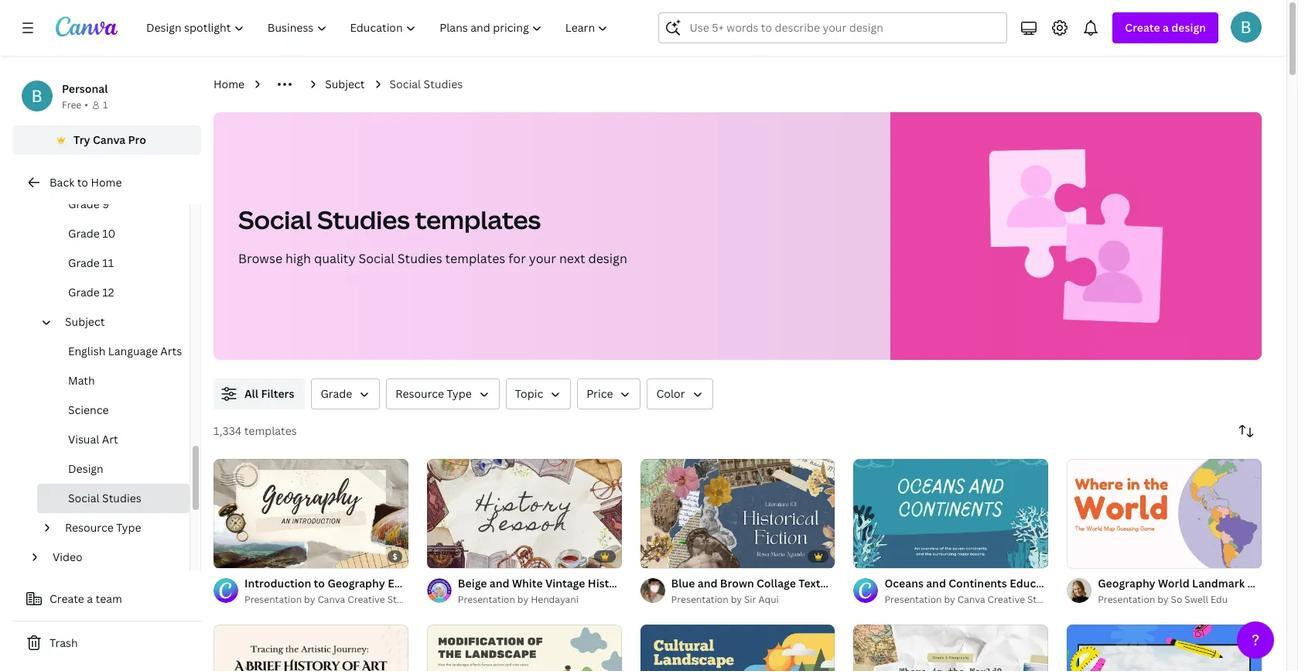 Task type: vqa. For each thing, say whether or not it's contained in the screenshot.
button
no



Task type: describe. For each thing, give the bounding box(es) containing it.
world
[[1159, 576, 1190, 591]]

1 of 9 link
[[214, 459, 409, 568]]

grade inside button
[[321, 386, 352, 401]]

0 horizontal spatial 9
[[102, 197, 109, 211]]

english
[[68, 344, 106, 358]]

create for create a design
[[1126, 20, 1161, 35]]

back to home link
[[12, 167, 201, 198]]

presentation inside 'geography world landmark game pres presentation by so swell edu'
[[1099, 593, 1156, 606]]

grade 12
[[68, 285, 114, 300]]

brad klo image
[[1232, 12, 1263, 43]]

hendayani
[[531, 593, 579, 606]]

1 for 1 of 10
[[438, 550, 443, 561]]

filters
[[261, 386, 294, 401]]

creative for 1 of 17
[[988, 593, 1026, 606]]

beige and white vintage history lesson education presentation image
[[427, 459, 622, 568]]

beige illustration a history of art movements educational infographic image
[[214, 625, 409, 671]]

edu
[[1211, 593, 1229, 606]]

by for 1 of 17
[[945, 593, 956, 606]]

by for 1 of 9
[[304, 593, 315, 606]]

presentation by canva creative studio for 1 of 17
[[885, 593, 1057, 606]]

to
[[77, 175, 88, 190]]

1 of 16 link
[[641, 459, 836, 568]]

by inside 'geography world landmark game pres presentation by so swell edu'
[[1158, 593, 1169, 606]]

social down social studies templates
[[359, 250, 395, 267]]

presentation by hendayani link
[[458, 592, 622, 608]]

1 for 1 of 17
[[865, 550, 870, 561]]

sir
[[745, 593, 757, 606]]

1 of 9
[[224, 550, 250, 561]]

presentation by canva creative studio link for 1 of 9
[[245, 592, 417, 608]]

1 of 17 link
[[854, 459, 1049, 568]]

pro
[[128, 132, 146, 147]]

price
[[587, 386, 613, 401]]

so
[[1172, 593, 1183, 606]]

back
[[50, 175, 74, 190]]

presentation for 17
[[885, 593, 942, 606]]

home link
[[214, 76, 245, 93]]

grade for grade 12
[[68, 285, 100, 300]]

presentation by hendayani
[[458, 593, 579, 606]]

presentation for 16
[[672, 593, 729, 606]]

aqui
[[759, 593, 779, 606]]

17
[[885, 550, 894, 561]]

swell
[[1185, 593, 1209, 606]]

1,334
[[214, 423, 242, 438]]

free •
[[62, 98, 88, 111]]

1 vertical spatial templates
[[446, 250, 506, 267]]

grade 9
[[68, 197, 109, 211]]

browse
[[238, 250, 283, 267]]

team
[[96, 591, 122, 606]]

creative for 1 of 9
[[348, 593, 385, 606]]

resource type for bottommost "resource type" button
[[65, 520, 141, 535]]

16
[[672, 550, 682, 561]]

color
[[657, 386, 685, 401]]

geography world landmark game pres link
[[1099, 575, 1299, 592]]

english language arts
[[68, 344, 182, 358]]

12
[[102, 285, 114, 300]]

grade 11 link
[[37, 248, 190, 278]]

studio for 1 of 9
[[388, 593, 417, 606]]

create a team button
[[12, 584, 201, 615]]

type for bottommost "resource type" button
[[116, 520, 141, 535]]

by for 1 of 10
[[518, 593, 529, 606]]

design link
[[37, 454, 190, 484]]

pres
[[1281, 576, 1299, 591]]

geography world landmark game pres presentation by so swell edu
[[1099, 576, 1299, 606]]

design
[[68, 461, 104, 476]]

studio for 1 of 17
[[1028, 593, 1057, 606]]

back to home
[[50, 175, 122, 190]]

1 for 1 of 9
[[224, 550, 229, 561]]

oceans and continents quiz presentation in a blue and white collage style image
[[854, 624, 1049, 671]]

try canva pro
[[74, 132, 146, 147]]

landmark
[[1193, 576, 1246, 591]]

browse high quality social studies templates for your next design
[[238, 250, 628, 267]]

grade 11
[[68, 255, 114, 270]]

social studies templates
[[238, 203, 541, 236]]

visual art link
[[37, 425, 190, 454]]

quality
[[314, 250, 356, 267]]

science link
[[37, 396, 190, 425]]

art
[[102, 432, 118, 447]]

subject button
[[59, 307, 180, 337]]

trash
[[50, 636, 78, 650]]

0 vertical spatial templates
[[415, 203, 541, 236]]

resource for bottommost "resource type" button
[[65, 520, 114, 535]]

your
[[529, 250, 557, 267]]

of for 10
[[445, 550, 456, 561]]

type for top "resource type" button
[[447, 386, 472, 401]]

grade 9 link
[[37, 190, 190, 219]]

top level navigation element
[[136, 12, 622, 43]]

resource for top "resource type" button
[[396, 386, 444, 401]]

cultural landscapes education presentation in a dark blue style image
[[641, 624, 836, 671]]

game
[[1248, 576, 1279, 591]]

1 for 1
[[103, 98, 108, 111]]

arts
[[161, 344, 182, 358]]

all
[[245, 386, 259, 401]]

resource type for top "resource type" button
[[396, 386, 472, 401]]

2 vertical spatial templates
[[244, 423, 297, 438]]

social up browse
[[238, 203, 312, 236]]

color button
[[648, 379, 713, 409]]

all filters button
[[214, 379, 305, 409]]

a for team
[[87, 591, 93, 606]]

topic button
[[506, 379, 571, 409]]

english language arts link
[[37, 337, 190, 366]]

social down design on the bottom left of page
[[68, 491, 100, 505]]



Task type: locate. For each thing, give the bounding box(es) containing it.
1 presentation by canva creative studio from the left
[[245, 593, 417, 606]]

presentation by sir aqui link
[[672, 592, 836, 608]]

create inside create a team 'button'
[[50, 591, 84, 606]]

1 vertical spatial 9
[[245, 550, 250, 561]]

by up beige illustration a history of art movements educational infographic image
[[304, 593, 315, 606]]

templates
[[415, 203, 541, 236], [446, 250, 506, 267], [244, 423, 297, 438]]

of for 16
[[658, 550, 670, 561]]

0 vertical spatial home
[[214, 77, 245, 91]]

1 of 17
[[865, 550, 894, 561]]

1 vertical spatial 10
[[459, 550, 469, 561]]

4 by from the left
[[945, 593, 956, 606]]

presentation by so swell edu link
[[1099, 592, 1263, 608]]

presentation by sir aqui
[[672, 593, 779, 606]]

create
[[1126, 20, 1161, 35], [50, 591, 84, 606]]

1 horizontal spatial studio
[[1028, 593, 1057, 606]]

language
[[108, 344, 158, 358]]

of for 9
[[231, 550, 243, 561]]

0 horizontal spatial creative
[[348, 593, 385, 606]]

0 horizontal spatial social studies
[[68, 491, 141, 505]]

social studies down the top level navigation element
[[390, 77, 463, 91]]

0 horizontal spatial type
[[116, 520, 141, 535]]

create a team
[[50, 591, 122, 606]]

social studies down design link in the left of the page
[[68, 491, 141, 505]]

create a design
[[1126, 20, 1207, 35]]

a inside create a team 'button'
[[87, 591, 93, 606]]

0 vertical spatial design
[[1172, 20, 1207, 35]]

grade inside 'link'
[[68, 226, 100, 241]]

grade button
[[312, 379, 380, 409]]

design left brad klo icon
[[1172, 20, 1207, 35]]

studies
[[424, 77, 463, 91], [317, 203, 410, 236], [398, 250, 443, 267], [102, 491, 141, 505]]

0 horizontal spatial presentation by canva creative studio link
[[245, 592, 417, 608]]

resource type
[[396, 386, 472, 401], [65, 520, 141, 535]]

0 horizontal spatial a
[[87, 591, 93, 606]]

grade for grade 9
[[68, 197, 100, 211]]

geography world landmark game presentation image
[[1068, 459, 1263, 568]]

3 of from the left
[[658, 550, 670, 561]]

creative up beige illustration a history of art movements educational infographic image
[[348, 593, 385, 606]]

1 studio from the left
[[388, 593, 417, 606]]

0 vertical spatial resource type button
[[387, 379, 500, 409]]

1 horizontal spatial social studies
[[390, 77, 463, 91]]

canva up 'oceans and continents quiz presentation in a blue and white collage style' image
[[958, 593, 986, 606]]

0 vertical spatial type
[[447, 386, 472, 401]]

0 horizontal spatial 10
[[102, 226, 116, 241]]

type
[[447, 386, 472, 401], [116, 520, 141, 535]]

1
[[103, 98, 108, 111], [224, 550, 229, 561], [438, 550, 443, 561], [651, 550, 656, 561], [865, 550, 870, 561]]

grade down 'grade 9'
[[68, 226, 100, 241]]

3 presentation from the left
[[672, 593, 729, 606]]

1 horizontal spatial creative
[[988, 593, 1026, 606]]

1 creative from the left
[[348, 593, 385, 606]]

1 horizontal spatial subject
[[325, 77, 365, 91]]

presentation for 9
[[245, 593, 302, 606]]

a
[[1163, 20, 1170, 35], [87, 591, 93, 606]]

presentation down 1 of 9
[[245, 593, 302, 606]]

video link
[[46, 543, 180, 572]]

$
[[393, 551, 398, 562]]

0 horizontal spatial resource type
[[65, 520, 141, 535]]

5 by from the left
[[1158, 593, 1169, 606]]

math link
[[37, 366, 190, 396]]

2 presentation by canva creative studio from the left
[[885, 593, 1057, 606]]

presentation by canva creative studio for 1 of 9
[[245, 593, 417, 606]]

1 vertical spatial resource type button
[[59, 513, 180, 543]]

1 horizontal spatial 10
[[459, 550, 469, 561]]

1 vertical spatial design
[[589, 250, 628, 267]]

by
[[304, 593, 315, 606], [518, 593, 529, 606], [731, 593, 742, 606], [945, 593, 956, 606], [1158, 593, 1169, 606]]

1 horizontal spatial type
[[447, 386, 472, 401]]

grade left 11
[[68, 255, 100, 270]]

video
[[53, 550, 83, 564]]

resource right grade button
[[396, 386, 444, 401]]

0 vertical spatial 10
[[102, 226, 116, 241]]

2 creative from the left
[[988, 593, 1026, 606]]

design right next
[[589, 250, 628, 267]]

grade 12 link
[[37, 278, 190, 307]]

social studies
[[390, 77, 463, 91], [68, 491, 141, 505]]

10 inside 'link'
[[102, 226, 116, 241]]

a inside "create a design" dropdown button
[[1163, 20, 1170, 35]]

presentation down "17"
[[885, 593, 942, 606]]

create a design button
[[1113, 12, 1219, 43]]

3 by from the left
[[731, 593, 742, 606]]

1 horizontal spatial canva
[[318, 593, 345, 606]]

1 vertical spatial resource
[[65, 520, 114, 535]]

oceans and continents education presentation in a blue hand drawn style image
[[854, 459, 1049, 568]]

topic
[[515, 386, 544, 401]]

2 presentation by canva creative studio link from the left
[[885, 592, 1057, 608]]

1 of 10 link
[[427, 459, 622, 568]]

0 vertical spatial social studies
[[390, 77, 463, 91]]

4 of from the left
[[872, 550, 883, 561]]

0 horizontal spatial resource type button
[[59, 513, 180, 543]]

resource up video
[[65, 520, 114, 535]]

subject down the top level navigation element
[[325, 77, 365, 91]]

try canva pro button
[[12, 125, 201, 155]]

10
[[102, 226, 116, 241], [459, 550, 469, 561]]

canva inside button
[[93, 132, 126, 147]]

1 horizontal spatial home
[[214, 77, 245, 91]]

grade 10
[[68, 226, 116, 241]]

visual
[[68, 432, 99, 447]]

1 horizontal spatial resource type
[[396, 386, 472, 401]]

creative up 'oceans and continents quiz presentation in a blue and white collage style' image
[[988, 593, 1026, 606]]

grade down to at the left
[[68, 197, 100, 211]]

by up 'oceans and continents quiz presentation in a blue and white collage style' image
[[945, 593, 956, 606]]

1 horizontal spatial presentation by canva creative studio
[[885, 593, 1057, 606]]

canva
[[93, 132, 126, 147], [318, 593, 345, 606], [958, 593, 986, 606]]

1 vertical spatial subject
[[65, 314, 105, 329]]

1 horizontal spatial a
[[1163, 20, 1170, 35]]

9 inside 'link'
[[245, 550, 250, 561]]

1 for 1 of 16
[[651, 550, 656, 561]]

templates up for at the left
[[415, 203, 541, 236]]

visual art
[[68, 432, 118, 447]]

1 vertical spatial create
[[50, 591, 84, 606]]

1 vertical spatial resource type
[[65, 520, 141, 535]]

create inside "create a design" dropdown button
[[1126, 20, 1161, 35]]

2 of from the left
[[445, 550, 456, 561]]

0 horizontal spatial studio
[[388, 593, 417, 606]]

1 horizontal spatial resource
[[396, 386, 444, 401]]

1 of 10
[[438, 550, 469, 561]]

templates down all filters
[[244, 423, 297, 438]]

free
[[62, 98, 81, 111]]

0 vertical spatial resource type
[[396, 386, 472, 401]]

0 horizontal spatial create
[[50, 591, 84, 606]]

resource type button
[[387, 379, 500, 409], [59, 513, 180, 543]]

human impacts on the environment education presentation in a blue, green and brown hand drawn style image
[[427, 624, 622, 671]]

0 horizontal spatial resource
[[65, 520, 114, 535]]

science
[[68, 403, 109, 417]]

canva right try
[[93, 132, 126, 147]]

templates left for at the left
[[446, 250, 506, 267]]

1 presentation from the left
[[245, 593, 302, 606]]

by left hendayani
[[518, 593, 529, 606]]

by left so
[[1158, 593, 1169, 606]]

of
[[231, 550, 243, 561], [445, 550, 456, 561], [658, 550, 670, 561], [872, 550, 883, 561]]

1 vertical spatial social studies
[[68, 491, 141, 505]]

try
[[74, 132, 90, 147]]

5 presentation from the left
[[1099, 593, 1156, 606]]

next
[[560, 250, 586, 267]]

geography
[[1099, 576, 1156, 591]]

create for create a team
[[50, 591, 84, 606]]

for
[[509, 250, 526, 267]]

1 of from the left
[[231, 550, 243, 561]]

2 studio from the left
[[1028, 593, 1057, 606]]

blue and brown collage textured literature historical fiction presentation image
[[641, 459, 836, 568]]

Search search field
[[690, 13, 998, 43]]

price button
[[578, 379, 641, 409]]

2 by from the left
[[518, 593, 529, 606]]

social down the top level navigation element
[[390, 77, 421, 91]]

canva for 1 of 17
[[958, 593, 986, 606]]

presentation for 10
[[458, 593, 515, 606]]

10 right $
[[459, 550, 469, 561]]

home inside "link"
[[91, 175, 122, 190]]

trash link
[[12, 628, 201, 659]]

Sort by button
[[1232, 416, 1263, 447]]

canva for 1 of 9
[[318, 593, 345, 606]]

presentation by canva creative studio link for 1 of 17
[[885, 592, 1057, 608]]

1 of 16
[[651, 550, 682, 561]]

subject up english at the bottom left of the page
[[65, 314, 105, 329]]

1 horizontal spatial create
[[1126, 20, 1161, 35]]

design inside "create a design" dropdown button
[[1172, 20, 1207, 35]]

type left the topic
[[447, 386, 472, 401]]

1 horizontal spatial resource type button
[[387, 379, 500, 409]]

presentation by canva creative studio up 'oceans and continents quiz presentation in a blue and white collage style' image
[[885, 593, 1057, 606]]

9
[[102, 197, 109, 211], [245, 550, 250, 561]]

0 horizontal spatial canva
[[93, 132, 126, 147]]

a for design
[[1163, 20, 1170, 35]]

grade 10 link
[[37, 219, 190, 248]]

of for 17
[[872, 550, 883, 561]]

1 horizontal spatial 9
[[245, 550, 250, 561]]

home
[[214, 77, 245, 91], [91, 175, 122, 190]]

0 horizontal spatial design
[[589, 250, 628, 267]]

personal
[[62, 81, 108, 96]]

subject
[[325, 77, 365, 91], [65, 314, 105, 329]]

social
[[390, 77, 421, 91], [238, 203, 312, 236], [359, 250, 395, 267], [68, 491, 100, 505]]

4 presentation from the left
[[885, 593, 942, 606]]

1 inside 'link'
[[224, 550, 229, 561]]

•
[[85, 98, 88, 111]]

subject inside subject button
[[65, 314, 105, 329]]

0 vertical spatial create
[[1126, 20, 1161, 35]]

1 presentation by canva creative studio link from the left
[[245, 592, 417, 608]]

2 horizontal spatial canva
[[958, 593, 986, 606]]

presentation by canva creative studio link up 'oceans and continents quiz presentation in a blue and white collage style' image
[[885, 592, 1057, 608]]

1 horizontal spatial design
[[1172, 20, 1207, 35]]

1 vertical spatial a
[[87, 591, 93, 606]]

grade
[[68, 197, 100, 211], [68, 226, 100, 241], [68, 255, 100, 270], [68, 285, 100, 300], [321, 386, 352, 401]]

11
[[102, 255, 114, 270]]

canva up beige illustration a history of art movements educational infographic image
[[318, 593, 345, 606]]

0 horizontal spatial presentation by canva creative studio
[[245, 593, 417, 606]]

2 presentation from the left
[[458, 593, 515, 606]]

by for 1 of 16
[[731, 593, 742, 606]]

presentation by canva creative studio up beige illustration a history of art movements educational infographic image
[[245, 593, 417, 606]]

1,334 templates
[[214, 423, 297, 438]]

0 vertical spatial resource
[[396, 386, 444, 401]]

0 vertical spatial a
[[1163, 20, 1170, 35]]

studio
[[388, 593, 417, 606], [1028, 593, 1057, 606]]

0 horizontal spatial home
[[91, 175, 122, 190]]

1 horizontal spatial presentation by canva creative studio link
[[885, 592, 1057, 608]]

0 horizontal spatial subject
[[65, 314, 105, 329]]

grade left 12
[[68, 285, 100, 300]]

grade right filters
[[321, 386, 352, 401]]

presentation down 1 of 10
[[458, 593, 515, 606]]

10 down grade 9 link
[[102, 226, 116, 241]]

by left sir
[[731, 593, 742, 606]]

grade for grade 11
[[68, 255, 100, 270]]

of inside 'link'
[[231, 550, 243, 561]]

presentation down 16
[[672, 593, 729, 606]]

presentation
[[245, 593, 302, 606], [458, 593, 515, 606], [672, 593, 729, 606], [885, 593, 942, 606], [1099, 593, 1156, 606]]

0 vertical spatial subject
[[325, 77, 365, 91]]

math
[[68, 373, 95, 388]]

type up video link
[[116, 520, 141, 535]]

0 vertical spatial 9
[[102, 197, 109, 211]]

grade for grade 10
[[68, 226, 100, 241]]

presentation by canva creative studio link
[[245, 592, 417, 608], [885, 592, 1057, 608]]

1 by from the left
[[304, 593, 315, 606]]

presentation by canva creative studio link up beige illustration a history of art movements educational infographic image
[[245, 592, 417, 608]]

high
[[286, 250, 311, 267]]

all filters
[[245, 386, 294, 401]]

None search field
[[659, 12, 1008, 43]]

presentation down geography
[[1099, 593, 1156, 606]]

1 vertical spatial type
[[116, 520, 141, 535]]

1 vertical spatial home
[[91, 175, 122, 190]]

introduction to geography education presentation in a brown and beige scrapbook style image
[[214, 459, 409, 568]]



